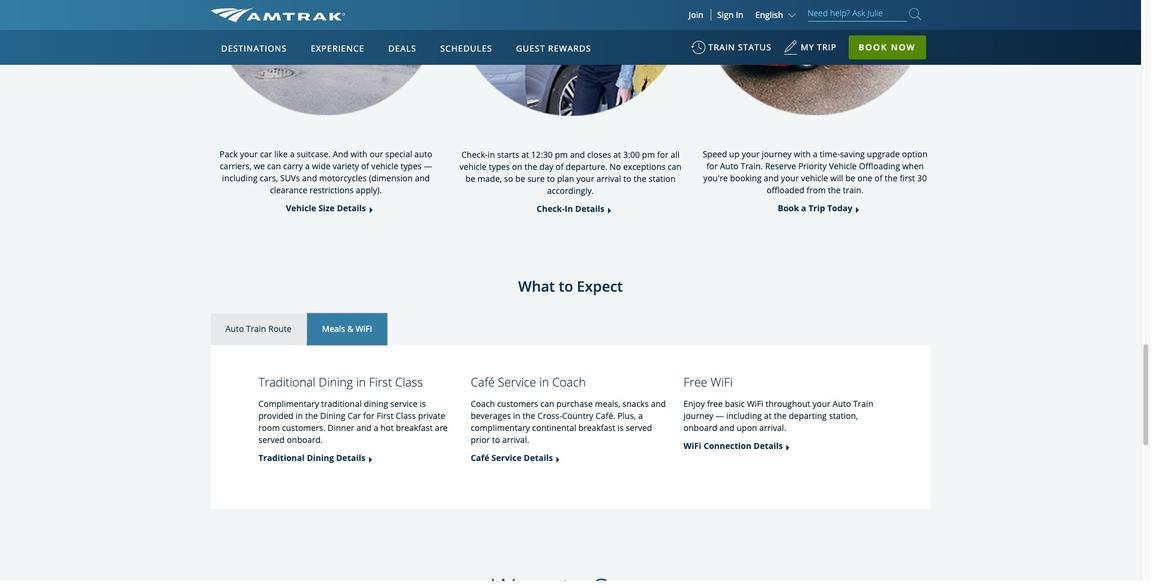 Task type: vqa. For each thing, say whether or not it's contained in the screenshot.
the leftmost Check-
yes



Task type: locate. For each thing, give the bounding box(es) containing it.
1 horizontal spatial arrival.
[[759, 422, 786, 433]]

1 vertical spatial check-
[[537, 203, 565, 214]]

for for complimentary traditional dining service is provided in the dining car for first class private room customers. dinner and a hot breakfast are served onboard.
[[363, 410, 375, 421]]

of right variety
[[361, 160, 369, 172]]

breakfast down café.
[[579, 422, 615, 433]]

dining down onboard.
[[307, 452, 334, 463]]

1 vertical spatial service
[[492, 452, 522, 463]]

in for check-
[[565, 203, 573, 214]]

connection
[[704, 440, 752, 451]]

dining
[[319, 374, 353, 390], [320, 410, 345, 421], [307, 452, 334, 463]]

1 horizontal spatial of
[[556, 161, 564, 172]]

enjoy
[[684, 398, 705, 409]]

at inside enjoy free basic wifi throughout your auto train journey — including at the departing station, onboard and upon arrival.
[[764, 410, 772, 421]]

free
[[707, 398, 723, 409]]

be
[[845, 172, 855, 184], [466, 173, 475, 184], [515, 173, 525, 184]]

for inside speed up your journey with a time-saving upgrade option for auto train. reserve priority vehicle offloading when you're booking and your vehicle will be one of the first 30 offloaded from the train.
[[707, 160, 718, 172]]

to inside coach customers can purchase meals, snacks and beverages in the cross-country café. plus, a complimentary continental breakfast is served prior to arrival.
[[492, 434, 500, 445]]

banner containing join
[[0, 0, 1141, 277]]

2 horizontal spatial for
[[707, 160, 718, 172]]

details for traditional dining in first class
[[336, 452, 365, 463]]

can down all
[[668, 161, 682, 172]]

status
[[738, 41, 772, 53]]

pm up the exceptions
[[642, 149, 655, 160]]

1 horizontal spatial vehicle
[[460, 161, 487, 172]]

cross-
[[538, 410, 562, 421]]

destinations button
[[216, 32, 292, 65]]

a up priority
[[813, 148, 818, 160]]

café for café service details
[[471, 452, 489, 463]]

with left our
[[351, 148, 367, 160]]

breakfast inside coach customers can purchase meals, snacks and beverages in the cross-country café. plus, a complimentary continental breakfast is served prior to arrival.
[[579, 422, 615, 433]]

1 horizontal spatial journey
[[762, 148, 792, 160]]

with
[[351, 148, 367, 160], [794, 148, 811, 160]]

for for speed up your journey with a time-saving upgrade option for auto train. reserve priority vehicle offloading when you're booking and your vehicle will be one of the first 30 offloaded from the train.
[[707, 160, 718, 172]]

0 vertical spatial auto
[[720, 160, 739, 172]]

0 horizontal spatial auto
[[225, 323, 244, 334]]

1 horizontal spatial pm
[[642, 149, 655, 160]]

the inside coach customers can purchase meals, snacks and beverages in the cross-country café. plus, a complimentary continental breakfast is served prior to arrival.
[[523, 410, 535, 421]]

traditional down onboard.
[[258, 452, 305, 463]]

complimentary traditional dining service is provided in the dining car for first class private room customers. dinner and a hot breakfast are served onboard.
[[258, 398, 448, 445]]

is
[[420, 398, 426, 409], [618, 422, 624, 433]]

vehicle up from
[[801, 172, 828, 184]]

destinations
[[221, 43, 287, 54]]

and down car
[[357, 422, 372, 433]]

wifi inside "button"
[[356, 323, 372, 334]]

0 horizontal spatial check-
[[462, 149, 488, 160]]

Please enter your search item search field
[[808, 6, 907, 22]]

coach up purchase
[[552, 374, 586, 390]]

0 horizontal spatial including
[[222, 172, 258, 184]]

café up beverages at the left bottom
[[471, 374, 495, 390]]

a left trip
[[801, 202, 806, 214]]

details right size at left top
[[337, 202, 366, 214]]

for down "dining"
[[363, 410, 375, 421]]

speed
[[703, 148, 727, 160]]

0 horizontal spatial is
[[420, 398, 426, 409]]

1 vertical spatial café
[[471, 452, 489, 463]]

1 horizontal spatial train
[[853, 398, 873, 409]]

first
[[369, 374, 392, 390], [377, 410, 394, 421]]

closes
[[587, 149, 611, 160]]

a
[[290, 148, 295, 160], [813, 148, 818, 160], [305, 160, 310, 172], [801, 202, 806, 214], [638, 410, 643, 421], [374, 422, 378, 433]]

0 vertical spatial café
[[471, 374, 495, 390]]

1 vertical spatial traditional
[[258, 452, 305, 463]]

0 vertical spatial class
[[395, 374, 423, 390]]

1 horizontal spatial auto
[[720, 160, 739, 172]]

1 horizontal spatial check-
[[537, 203, 565, 214]]

1 vertical spatial —
[[716, 410, 724, 421]]

1 vertical spatial train
[[853, 398, 873, 409]]

the left first
[[885, 172, 898, 184]]

auto inside speed up your journey with a time-saving upgrade option for auto train. reserve priority vehicle offloading when you're booking and your vehicle will be one of the first 30 offloaded from the train.
[[720, 160, 739, 172]]

2 horizontal spatial auto
[[833, 398, 851, 409]]

journey up onboard
[[684, 410, 714, 421]]

2 vertical spatial dining
[[307, 452, 334, 463]]

0 horizontal spatial breakfast
[[396, 422, 433, 433]]

2 breakfast from the left
[[579, 422, 615, 433]]

café.
[[596, 410, 615, 421]]

vehicle inside the vehicle size details link
[[286, 202, 316, 214]]

0 horizontal spatial —
[[424, 160, 432, 172]]

your up we on the top of the page
[[240, 148, 258, 160]]

1 breakfast from the left
[[396, 422, 433, 433]]

0 horizontal spatial served
[[258, 434, 285, 445]]

0 vertical spatial check-
[[462, 149, 488, 160]]

a inside speed up your journey with a time-saving upgrade option for auto train. reserve priority vehicle offloading when you're booking and your vehicle will be one of the first 30 offloaded from the train.
[[813, 148, 818, 160]]

first up "dining"
[[369, 374, 392, 390]]

on
[[512, 161, 522, 172]]

at up on
[[522, 149, 529, 160]]

can inside pack your car like a suitcase. and with our special auto carriers, we can carry a wide variety of vehicle types — including cars, suvs and motorcycles (dimension and clearance restrictions apply).
[[267, 160, 281, 172]]

1 vertical spatial auto
[[225, 323, 244, 334]]

vehicle up made,
[[460, 161, 487, 172]]

1 horizontal spatial be
[[515, 173, 525, 184]]

the down the customers
[[523, 410, 535, 421]]

coach up beverages at the left bottom
[[471, 398, 495, 409]]

station,
[[829, 410, 858, 421]]

2 with from the left
[[794, 148, 811, 160]]

of for vehicle
[[361, 160, 369, 172]]

0 vertical spatial including
[[222, 172, 258, 184]]

a down snacks
[[638, 410, 643, 421]]

sign in button
[[717, 9, 743, 20]]

served inside the complimentary traditional dining service is provided in the dining car for first class private room customers. dinner and a hot breakfast are served onboard.
[[258, 434, 285, 445]]

prior
[[471, 434, 490, 445]]

your inside check-in starts at 12:30 pm and closes at 3:00 pm for all vehicle types on the day of departure. no exceptions can be made, so be sure to plan your arrival to the station accordingly.
[[577, 173, 594, 184]]

1 traditional from the top
[[258, 374, 316, 390]]

suvs
[[280, 172, 300, 184]]

0 horizontal spatial in
[[565, 203, 573, 214]]

service down complimentary
[[492, 452, 522, 463]]

wifi right the &
[[356, 323, 372, 334]]

for left all
[[657, 149, 669, 160]]

a right like
[[290, 148, 295, 160]]

0 horizontal spatial pm
[[555, 149, 568, 160]]

can up cars,
[[267, 160, 281, 172]]

café service details link
[[471, 452, 553, 464]]

served
[[626, 422, 652, 433], [258, 434, 285, 445]]

details for café service in coach
[[524, 452, 553, 463]]

your down departure.
[[577, 173, 594, 184]]

1 vertical spatial first
[[377, 410, 394, 421]]

a left hot
[[374, 422, 378, 433]]

of down offloading
[[875, 172, 883, 184]]

train
[[708, 41, 735, 53]]

details
[[337, 202, 366, 214], [575, 203, 605, 214], [754, 440, 783, 451], [336, 452, 365, 463], [524, 452, 553, 463]]

1 horizontal spatial with
[[794, 148, 811, 160]]

service for in
[[498, 374, 536, 390]]

check- inside check-in starts at 12:30 pm and closes at 3:00 pm for all vehicle types on the day of departure. no exceptions can be made, so be sure to plan your arrival to the station accordingly.
[[462, 149, 488, 160]]

the up customers.
[[305, 410, 318, 421]]

traditional up "complimentary"
[[258, 374, 316, 390]]

vehicle up (dimension
[[371, 160, 398, 172]]

the up sure
[[524, 161, 537, 172]]

one
[[858, 172, 873, 184]]

vehicle
[[829, 160, 857, 172], [286, 202, 316, 214]]

including
[[222, 172, 258, 184], [726, 410, 762, 421]]

is down "plus,"
[[618, 422, 624, 433]]

route
[[268, 323, 291, 334]]

can inside coach customers can purchase meals, snacks and beverages in the cross-country café. plus, a complimentary continental breakfast is served prior to arrival.
[[541, 398, 554, 409]]

1 horizontal spatial for
[[657, 149, 669, 160]]

0 vertical spatial journey
[[762, 148, 792, 160]]

now
[[891, 41, 916, 53]]

service for details
[[492, 452, 522, 463]]

journey inside speed up your journey with a time-saving upgrade option for auto train. reserve priority vehicle offloading when you're booking and your vehicle will be one of the first 30 offloaded from the train.
[[762, 148, 792, 160]]

0 horizontal spatial can
[[267, 160, 281, 172]]

journey inside enjoy free basic wifi throughout your auto train journey — including at the departing station, onboard and upon arrival.
[[684, 410, 714, 421]]

be right so
[[515, 173, 525, 184]]

offloaded
[[767, 184, 804, 196]]

served down "plus,"
[[626, 422, 652, 433]]

meals & wifi button
[[307, 313, 387, 345]]

a inside the complimentary traditional dining service is provided in the dining car for first class private room customers. dinner and a hot breakfast are served onboard.
[[374, 422, 378, 433]]

1 vertical spatial coach
[[471, 398, 495, 409]]

0 horizontal spatial arrival.
[[502, 434, 529, 445]]

dining
[[364, 398, 388, 409]]

traditional for traditional dining details
[[258, 452, 305, 463]]

for inside the complimentary traditional dining service is provided in the dining car for first class private room customers. dinner and a hot breakfast are served onboard.
[[363, 410, 375, 421]]

details down "upon"
[[754, 440, 783, 451]]

auto train route
[[225, 323, 291, 334]]

train inside button
[[246, 323, 266, 334]]

served inside coach customers can purchase meals, snacks and beverages in the cross-country café. plus, a complimentary continental breakfast is served prior to arrival.
[[626, 422, 652, 433]]

class
[[395, 374, 423, 390], [396, 410, 416, 421]]

2 horizontal spatial of
[[875, 172, 883, 184]]

0 horizontal spatial vehicle
[[371, 160, 398, 172]]

first inside the complimentary traditional dining service is provided in the dining car for first class private room customers. dinner and a hot breakfast are served onboard.
[[377, 410, 394, 421]]

0 horizontal spatial for
[[363, 410, 375, 421]]

2 café from the top
[[471, 452, 489, 463]]

in up customers.
[[296, 410, 303, 421]]

and right snacks
[[651, 398, 666, 409]]

1 vertical spatial arrival.
[[502, 434, 529, 445]]

first up hot
[[377, 410, 394, 421]]

in inside banner
[[736, 9, 743, 20]]

of inside speed up your journey with a time-saving upgrade option for auto train. reserve priority vehicle offloading when you're booking and your vehicle will be one of the first 30 offloaded from the train.
[[875, 172, 883, 184]]

0 horizontal spatial coach
[[471, 398, 495, 409]]

departing
[[789, 410, 827, 421]]

in down the accordingly.
[[565, 203, 573, 214]]

30
[[917, 172, 927, 184]]

meals & wifi list item
[[307, 313, 387, 345]]

2 vertical spatial auto
[[833, 398, 851, 409]]

1 vertical spatial served
[[258, 434, 285, 445]]

0 vertical spatial in
[[736, 9, 743, 20]]

2 horizontal spatial at
[[764, 410, 772, 421]]

onboard
[[684, 422, 717, 433]]

traditional dining in first class
[[258, 374, 423, 390]]

your up train.
[[742, 148, 760, 160]]

1 horizontal spatial vehicle
[[829, 160, 857, 172]]

and up departure.
[[570, 149, 585, 160]]

1 vertical spatial journey
[[684, 410, 714, 421]]

special
[[385, 148, 412, 160]]

details down dinner
[[336, 452, 365, 463]]

list
[[210, 313, 931, 345]]

enjoy free basic wifi throughout your auto train journey — including at the departing station, onboard and upon arrival.
[[684, 398, 873, 433]]

what
[[518, 276, 555, 296]]

with up priority
[[794, 148, 811, 160]]

is up private
[[420, 398, 426, 409]]

trip
[[809, 202, 825, 214]]

including up "upon"
[[726, 410, 762, 421]]

0 horizontal spatial be
[[466, 173, 475, 184]]

motorcycles
[[319, 172, 367, 184]]

deals button
[[384, 32, 421, 65]]

1 horizontal spatial in
[[736, 9, 743, 20]]

coach inside coach customers can purchase meals, snacks and beverages in the cross-country café. plus, a complimentary continental breakfast is served prior to arrival.
[[471, 398, 495, 409]]

in right sign
[[736, 9, 743, 20]]

1 horizontal spatial —
[[716, 410, 724, 421]]

for
[[657, 149, 669, 160], [707, 160, 718, 172], [363, 410, 375, 421]]

the inside the complimentary traditional dining service is provided in the dining car for first class private room customers. dinner and a hot breakfast are served onboard.
[[305, 410, 318, 421]]

2 horizontal spatial be
[[845, 172, 855, 184]]

1 horizontal spatial served
[[626, 422, 652, 433]]

2 pm from the left
[[642, 149, 655, 160]]

2 horizontal spatial can
[[668, 161, 682, 172]]

auto inside enjoy free basic wifi throughout your auto train journey — including at the departing station, onboard and upon arrival.
[[833, 398, 851, 409]]

your up departing
[[813, 398, 831, 409]]

our
[[370, 148, 383, 160]]

can up cross-
[[541, 398, 554, 409]]

train.
[[843, 184, 864, 196]]

0 vertical spatial vehicle
[[829, 160, 857, 172]]

wifi
[[356, 323, 372, 334], [711, 374, 733, 390], [747, 398, 764, 409], [684, 440, 702, 451]]

breakfast inside the complimentary traditional dining service is provided in the dining car for first class private room customers. dinner and a hot breakfast are served onboard.
[[396, 422, 433, 433]]

with inside speed up your journey with a time-saving upgrade option for auto train. reserve priority vehicle offloading when you're booking and your vehicle will be one of the first 30 offloaded from the train.
[[794, 148, 811, 160]]

class up service
[[395, 374, 423, 390]]

dining up the traditional
[[319, 374, 353, 390]]

0 vertical spatial served
[[626, 422, 652, 433]]

1 horizontal spatial including
[[726, 410, 762, 421]]

be inside speed up your journey with a time-saving upgrade option for auto train. reserve priority vehicle offloading when you're booking and your vehicle will be one of the first 30 offloaded from the train.
[[845, 172, 855, 184]]

— down auto
[[424, 160, 432, 172]]

1 horizontal spatial breakfast
[[579, 422, 615, 433]]

and down auto
[[415, 172, 430, 184]]

upon
[[737, 422, 757, 433]]

for down speed
[[707, 160, 718, 172]]

arrival. up café service details
[[502, 434, 529, 445]]

application
[[255, 100, 543, 268]]

train status link
[[691, 36, 772, 65]]

1 vertical spatial dining
[[320, 410, 345, 421]]

train up the station,
[[853, 398, 873, 409]]

service up the customers
[[498, 374, 536, 390]]

0 horizontal spatial vehicle
[[286, 202, 316, 214]]

café down "prior"
[[471, 452, 489, 463]]

in left starts
[[488, 149, 495, 160]]

your inside pack your car like a suitcase. and with our special auto carriers, we can carry a wide variety of vehicle types — including cars, suvs and motorcycles (dimension and clearance restrictions apply).
[[240, 148, 258, 160]]

traditional inside traditional dining details link
[[258, 452, 305, 463]]

1 vertical spatial is
[[618, 422, 624, 433]]

wifi right the basic
[[747, 398, 764, 409]]

no
[[610, 161, 621, 172]]

free
[[684, 374, 708, 390]]

vehicle down clearance
[[286, 202, 316, 214]]

0 vertical spatial traditional
[[258, 374, 316, 390]]

0 horizontal spatial journey
[[684, 410, 714, 421]]

dining for in
[[319, 374, 353, 390]]

the inside enjoy free basic wifi throughout your auto train journey — including at the departing station, onboard and upon arrival.
[[774, 410, 787, 421]]

1 horizontal spatial can
[[541, 398, 554, 409]]

of inside check-in starts at 12:30 pm and closes at 3:00 pm for all vehicle types on the day of departure. no exceptions can be made, so be sure to plan your arrival to the station accordingly.
[[556, 161, 564, 172]]

0 vertical spatial service
[[498, 374, 536, 390]]

0 horizontal spatial train
[[246, 323, 266, 334]]

including inside pack your car like a suitcase. and with our special auto carriers, we can carry a wide variety of vehicle types — including cars, suvs and motorcycles (dimension and clearance restrictions apply).
[[222, 172, 258, 184]]

of inside pack your car like a suitcase. and with our special auto carriers, we can carry a wide variety of vehicle types — including cars, suvs and motorcycles (dimension and clearance restrictions apply).
[[361, 160, 369, 172]]

1 with from the left
[[351, 148, 367, 160]]

service
[[498, 374, 536, 390], [492, 452, 522, 463]]

auto
[[414, 148, 432, 160]]

auto left the route
[[225, 323, 244, 334]]

2 traditional from the top
[[258, 452, 305, 463]]

at
[[522, 149, 529, 160], [613, 149, 621, 160], [764, 410, 772, 421]]

served down the room
[[258, 434, 285, 445]]

and inside coach customers can purchase meals, snacks and beverages in the cross-country café. plus, a complimentary continental breakfast is served prior to arrival.
[[651, 398, 666, 409]]

vehicle size details
[[286, 202, 366, 214]]

train inside enjoy free basic wifi throughout your auto train journey — including at the departing station, onboard and upon arrival.
[[853, 398, 873, 409]]

at down the throughout
[[764, 410, 772, 421]]

1 café from the top
[[471, 374, 495, 390]]

the down the throughout
[[774, 410, 787, 421]]

meals
[[322, 323, 345, 334]]

pm right 12:30
[[555, 149, 568, 160]]

details down the "continental"
[[524, 452, 553, 463]]

0 horizontal spatial types
[[401, 160, 422, 172]]

and up connection
[[720, 422, 735, 433]]

breakfast down private
[[396, 422, 433, 433]]

be up train. on the top right
[[845, 172, 855, 184]]

1 vertical spatial class
[[396, 410, 416, 421]]

1 vertical spatial including
[[726, 410, 762, 421]]

vehicle inside pack your car like a suitcase. and with our special auto carriers, we can carry a wide variety of vehicle types — including cars, suvs and motorcycles (dimension and clearance restrictions apply).
[[371, 160, 398, 172]]

0 vertical spatial first
[[369, 374, 392, 390]]

check- up made,
[[462, 149, 488, 160]]

exceptions
[[623, 161, 666, 172]]

1 horizontal spatial is
[[618, 422, 624, 433]]

variety
[[333, 160, 359, 172]]

auto up the station,
[[833, 398, 851, 409]]

sign in
[[717, 9, 743, 20]]

your
[[240, 148, 258, 160], [742, 148, 760, 160], [781, 172, 799, 184], [577, 173, 594, 184], [813, 398, 831, 409]]

arrival. right "upon"
[[759, 422, 786, 433]]

traditional dining details link
[[258, 452, 365, 464]]

0 vertical spatial —
[[424, 160, 432, 172]]

vehicle
[[371, 160, 398, 172], [460, 161, 487, 172], [801, 172, 828, 184]]

0 vertical spatial train
[[246, 323, 266, 334]]

1 horizontal spatial coach
[[552, 374, 586, 390]]

0 vertical spatial arrival.
[[759, 422, 786, 433]]

be left made,
[[466, 173, 475, 184]]

1 vertical spatial vehicle
[[286, 202, 316, 214]]

made,
[[478, 173, 502, 184]]

including down carriers,
[[222, 172, 258, 184]]

dining up dinner
[[320, 410, 345, 421]]

at up no
[[613, 149, 621, 160]]

the down the exceptions
[[634, 173, 647, 184]]

banner
[[0, 0, 1141, 277]]

1 vertical spatial in
[[565, 203, 573, 214]]

speed up your journey with a time-saving upgrade option for auto train. reserve priority vehicle offloading when you're booking and your vehicle will be one of the first 30 offloaded from the train.
[[703, 148, 928, 196]]

to down complimentary
[[492, 434, 500, 445]]

check- down the accordingly.
[[537, 203, 565, 214]]

of for departure.
[[556, 161, 564, 172]]

0 vertical spatial dining
[[319, 374, 353, 390]]

time-
[[820, 148, 840, 160]]

0 horizontal spatial with
[[351, 148, 367, 160]]

1 horizontal spatial types
[[489, 161, 510, 172]]

class down service
[[396, 410, 416, 421]]

expect
[[577, 276, 623, 296]]

of right day
[[556, 161, 564, 172]]

traditional for traditional dining in first class
[[258, 374, 316, 390]]

types down starts
[[489, 161, 510, 172]]

journey up reserve on the top right
[[762, 148, 792, 160]]

dining for details
[[307, 452, 334, 463]]

room
[[258, 422, 280, 433]]

cars,
[[260, 172, 278, 184]]

0 horizontal spatial of
[[361, 160, 369, 172]]

2 horizontal spatial vehicle
[[801, 172, 828, 184]]

0 vertical spatial is
[[420, 398, 426, 409]]



Task type: describe. For each thing, give the bounding box(es) containing it.
country
[[562, 410, 594, 421]]

when
[[902, 160, 924, 172]]

a inside coach customers can purchase meals, snacks and beverages in the cross-country café. plus, a complimentary continental breakfast is served prior to arrival.
[[638, 410, 643, 421]]

you're
[[703, 172, 728, 184]]

departure.
[[566, 161, 608, 172]]

book a trip today
[[778, 202, 853, 214]]

for inside check-in starts at 12:30 pm and closes at 3:00 pm for all vehicle types on the day of departure. no exceptions can be made, so be sure to plan your arrival to the station accordingly.
[[657, 149, 669, 160]]

traditional
[[321, 398, 362, 409]]

types inside pack your car like a suitcase. and with our special auto carriers, we can carry a wide variety of vehicle types — including cars, suvs and motorcycles (dimension and clearance restrictions apply).
[[401, 160, 422, 172]]

my trip button
[[783, 36, 837, 65]]

to right arrival
[[623, 173, 632, 184]]

we
[[254, 160, 265, 172]]

hot
[[381, 422, 394, 433]]

rewards
[[548, 43, 591, 54]]

carry
[[283, 160, 303, 172]]

complimentary
[[471, 422, 530, 433]]

wifi up free
[[711, 374, 733, 390]]

and
[[333, 148, 348, 160]]

list containing auto train route
[[210, 313, 931, 345]]

join button
[[682, 9, 711, 20]]

provided
[[258, 410, 293, 421]]

— inside pack your car like a suitcase. and with our special auto carriers, we can carry a wide variety of vehicle types — including cars, suvs and motorcycles (dimension and clearance restrictions apply).
[[424, 160, 432, 172]]

details for free wifi
[[754, 440, 783, 451]]

can inside check-in starts at 12:30 pm and closes at 3:00 pm for all vehicle types on the day of departure. no exceptions can be made, so be sure to plan your arrival to the station accordingly.
[[668, 161, 682, 172]]

meals & wifi
[[322, 323, 372, 334]]

check-in starts at 12:30 pm and closes at 3:00 pm for all vehicle types on the day of departure. no exceptions can be made, so be sure to plan your arrival to the station accordingly.
[[460, 149, 682, 196]]

(dimension
[[369, 172, 413, 184]]

3:00
[[623, 149, 640, 160]]

english
[[755, 9, 783, 20]]

offloading
[[859, 160, 900, 172]]

will
[[830, 172, 843, 184]]

reserve
[[765, 160, 796, 172]]

check-in details link
[[537, 203, 605, 215]]

search icon image
[[909, 6, 921, 22]]

and down wide
[[302, 172, 317, 184]]

arrival. inside coach customers can purchase meals, snacks and beverages in the cross-country café. plus, a complimentary continental breakfast is served prior to arrival.
[[502, 434, 529, 445]]

wifi down onboard
[[684, 440, 702, 451]]

auto train route button
[[210, 313, 307, 345]]

upgrade
[[867, 148, 900, 160]]

auto inside button
[[225, 323, 244, 334]]

café for café service in coach
[[471, 374, 495, 390]]

a down suitcase.
[[305, 160, 310, 172]]

station
[[649, 173, 676, 184]]

customers.
[[282, 422, 325, 433]]

and inside speed up your journey with a time-saving upgrade option for auto train. reserve priority vehicle offloading when you're booking and your vehicle will be one of the first 30 offloaded from the train.
[[764, 172, 779, 184]]

book
[[778, 202, 799, 214]]

guest rewards button
[[511, 32, 596, 65]]

coach customers can purchase meals, snacks and beverages in the cross-country café. plus, a complimentary continental breakfast is served prior to arrival.
[[471, 398, 666, 445]]

saving
[[840, 148, 865, 160]]

traditional dining details
[[258, 452, 365, 463]]

auto train route list item
[[210, 313, 307, 345]]

size
[[318, 202, 335, 214]]

wifi connection details
[[684, 440, 783, 451]]

with inside pack your car like a suitcase. and with our special auto carriers, we can carry a wide variety of vehicle types — including cars, suvs and motorcycles (dimension and clearance restrictions apply).
[[351, 148, 367, 160]]

the down will
[[828, 184, 841, 196]]

complimentary
[[258, 398, 319, 409]]

from
[[807, 184, 826, 196]]

check-in details
[[537, 203, 605, 214]]

deals
[[388, 43, 416, 54]]

vehicle inside speed up your journey with a time-saving upgrade option for auto train. reserve priority vehicle offloading when you're booking and your vehicle will be one of the first 30 offloaded from the train.
[[801, 172, 828, 184]]

your inside enjoy free basic wifi throughout your auto train journey — including at the departing station, onboard and upon arrival.
[[813, 398, 831, 409]]

1 pm from the left
[[555, 149, 568, 160]]

details down the accordingly.
[[575, 203, 605, 214]]

to right what
[[559, 276, 573, 296]]

sure
[[527, 173, 545, 184]]

customers
[[497, 398, 538, 409]]

day
[[540, 161, 554, 172]]

in up "dining"
[[356, 374, 366, 390]]

train status
[[708, 41, 772, 53]]

to down day
[[547, 173, 555, 184]]

wifi connection details link
[[684, 440, 783, 452]]

your up offloaded
[[781, 172, 799, 184]]

book now
[[859, 41, 916, 53]]

continental
[[532, 422, 576, 433]]

in up cross-
[[539, 374, 549, 390]]

plus,
[[618, 410, 636, 421]]

in inside the complimentary traditional dining service is provided in the dining car for first class private room customers. dinner and a hot breakfast are served onboard.
[[296, 410, 303, 421]]

up
[[729, 148, 740, 160]]

check- for in
[[537, 203, 565, 214]]

0 horizontal spatial at
[[522, 149, 529, 160]]

schedules
[[440, 43, 492, 54]]

experience
[[311, 43, 365, 54]]

pack your car like a suitcase. and with our special auto carriers, we can carry a wide variety of vehicle types — including cars, suvs and motorcycles (dimension and clearance restrictions apply).
[[220, 148, 432, 196]]

option
[[902, 148, 928, 160]]

&
[[347, 323, 354, 334]]

dining inside the complimentary traditional dining service is provided in the dining car for first class private room customers. dinner and a hot breakfast are served onboard.
[[320, 410, 345, 421]]

throughout
[[766, 398, 810, 409]]

vehicle inside speed up your journey with a time-saving upgrade option for auto train. reserve priority vehicle offloading when you're booking and your vehicle will be one of the first 30 offloaded from the train.
[[829, 160, 857, 172]]

book
[[859, 41, 888, 53]]

in inside coach customers can purchase meals, snacks and beverages in the cross-country café. plus, a complimentary continental breakfast is served prior to arrival.
[[513, 410, 520, 421]]

priority
[[798, 160, 827, 172]]

basic
[[725, 398, 745, 409]]

all
[[671, 149, 680, 160]]

experience button
[[306, 32, 369, 65]]

snacks
[[623, 398, 649, 409]]

is inside the complimentary traditional dining service is provided in the dining car for first class private room customers. dinner and a hot breakfast are served onboard.
[[420, 398, 426, 409]]

my trip
[[801, 41, 837, 53]]

trip
[[817, 41, 837, 53]]

— inside enjoy free basic wifi throughout your auto train journey — including at the departing station, onboard and upon arrival.
[[716, 410, 724, 421]]

and inside the complimentary traditional dining service is provided in the dining car for first class private room customers. dinner and a hot breakfast are served onboard.
[[357, 422, 372, 433]]

types inside check-in starts at 12:30 pm and closes at 3:00 pm for all vehicle types on the day of departure. no exceptions can be made, so be sure to plan your arrival to the station accordingly.
[[489, 161, 510, 172]]

starts
[[497, 149, 519, 160]]

arrival. inside enjoy free basic wifi throughout your auto train journey — including at the departing station, onboard and upon arrival.
[[759, 422, 786, 433]]

car
[[260, 148, 272, 160]]

class inside the complimentary traditional dining service is provided in the dining car for first class private room customers. dinner and a hot breakfast are served onboard.
[[396, 410, 416, 421]]

first
[[900, 172, 915, 184]]

wifi inside enjoy free basic wifi throughout your auto train journey — including at the departing station, onboard and upon arrival.
[[747, 398, 764, 409]]

amtrak image
[[210, 8, 345, 22]]

0 vertical spatial coach
[[552, 374, 586, 390]]

guest rewards
[[516, 43, 591, 54]]

dinner
[[328, 422, 354, 433]]

in for sign
[[736, 9, 743, 20]]

check- for in
[[462, 149, 488, 160]]

regions map image
[[255, 100, 543, 268]]

in inside check-in starts at 12:30 pm and closes at 3:00 pm for all vehicle types on the day of departure. no exceptions can be made, so be sure to plan your arrival to the station accordingly.
[[488, 149, 495, 160]]

including inside enjoy free basic wifi throughout your auto train journey — including at the departing station, onboard and upon arrival.
[[726, 410, 762, 421]]

like
[[274, 148, 288, 160]]

guest
[[516, 43, 545, 54]]

meals,
[[595, 398, 620, 409]]

private
[[418, 410, 445, 421]]

booking
[[730, 172, 762, 184]]

and inside check-in starts at 12:30 pm and closes at 3:00 pm for all vehicle types on the day of departure. no exceptions can be made, so be sure to plan your arrival to the station accordingly.
[[570, 149, 585, 160]]

book a trip today link
[[778, 202, 853, 214]]

service
[[390, 398, 418, 409]]

café service details
[[471, 452, 553, 463]]

apply).
[[356, 184, 382, 196]]

vehicle size details link
[[286, 202, 366, 214]]

and inside enjoy free basic wifi throughout your auto train journey — including at the departing station, onboard and upon arrival.
[[720, 422, 735, 433]]

vehicle inside check-in starts at 12:30 pm and closes at 3:00 pm for all vehicle types on the day of departure. no exceptions can be made, so be sure to plan your arrival to the station accordingly.
[[460, 161, 487, 172]]

1 horizontal spatial at
[[613, 149, 621, 160]]

train.
[[741, 160, 763, 172]]

is inside coach customers can purchase meals, snacks and beverages in the cross-country café. plus, a complimentary continental breakfast is served prior to arrival.
[[618, 422, 624, 433]]

suitcase.
[[297, 148, 331, 160]]



